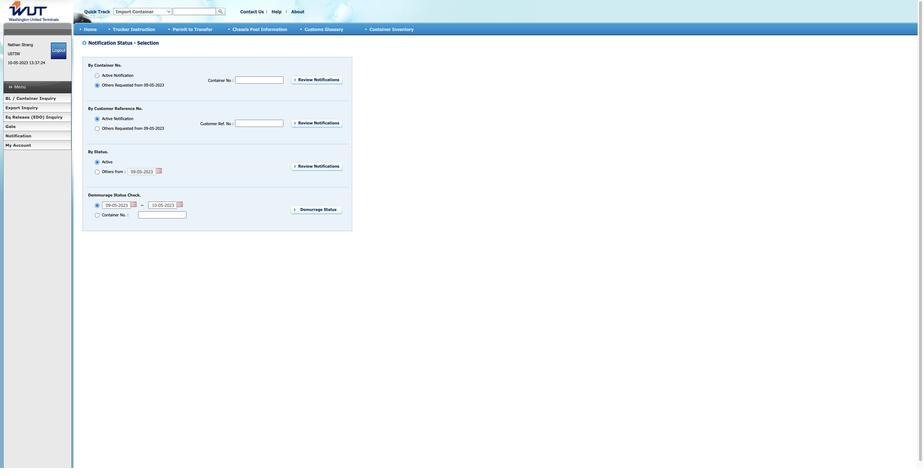 Task type: locate. For each thing, give the bounding box(es) containing it.
export
[[5, 105, 20, 110]]

13:37:24
[[29, 60, 45, 65]]

inquiry right (edo)
[[46, 115, 63, 119]]

trucker instruction
[[113, 27, 155, 32]]

us
[[258, 9, 264, 14]]

quick
[[84, 9, 97, 14]]

inquiry up export inquiry link
[[39, 96, 56, 101]]

strang
[[22, 42, 33, 47]]

inquiry
[[39, 96, 56, 101], [21, 105, 38, 110], [46, 115, 63, 119]]

help link
[[272, 9, 282, 14]]

nathan strang
[[8, 42, 33, 47]]

inventory
[[392, 27, 414, 32]]

gate
[[5, 124, 16, 129]]

container
[[370, 27, 391, 32], [16, 96, 38, 101]]

05-
[[14, 60, 19, 65]]

0 vertical spatial inquiry
[[39, 96, 56, 101]]

export inquiry
[[5, 105, 38, 110]]

about
[[291, 9, 304, 14]]

container left the inventory
[[370, 27, 391, 32]]

1 horizontal spatial container
[[370, 27, 391, 32]]

permit
[[173, 27, 187, 32]]

quick track
[[84, 9, 110, 14]]

2 vertical spatial inquiry
[[46, 115, 63, 119]]

my account link
[[3, 141, 71, 150]]

1 vertical spatial container
[[16, 96, 38, 101]]

0 horizontal spatial container
[[16, 96, 38, 101]]

(edo)
[[31, 115, 45, 119]]

None text field
[[173, 8, 216, 15]]

0 vertical spatial container
[[370, 27, 391, 32]]

transfer
[[194, 27, 213, 32]]

account
[[13, 143, 31, 148]]

10-05-2023 13:37:24
[[8, 60, 45, 65]]

bl
[[5, 96, 11, 101]]

bl / container inquiry
[[5, 96, 56, 101]]

contact
[[240, 9, 257, 14]]

eq
[[5, 115, 11, 119]]

contact us
[[240, 9, 264, 14]]

container up export inquiry
[[16, 96, 38, 101]]

inquiry down bl / container inquiry
[[21, 105, 38, 110]]

contact us link
[[240, 9, 264, 14]]



Task type: vqa. For each thing, say whether or not it's contained in the screenshot.
Container Inquiry
yes



Task type: describe. For each thing, give the bounding box(es) containing it.
nathan
[[8, 42, 20, 47]]

notification
[[5, 133, 31, 138]]

gate link
[[3, 122, 71, 131]]

eq release (edo) inquiry link
[[3, 113, 71, 122]]

eq release (edo) inquiry
[[5, 115, 63, 119]]

help
[[272, 9, 282, 14]]

customs
[[305, 27, 324, 32]]

my account
[[5, 143, 31, 148]]

instruction
[[131, 27, 155, 32]]

ustiw
[[8, 51, 20, 56]]

pool
[[250, 27, 260, 32]]

2023
[[19, 60, 28, 65]]

inquiry for container
[[39, 96, 56, 101]]

bl / container inquiry link
[[3, 94, 71, 103]]

/
[[12, 96, 15, 101]]

inquiry for (edo)
[[46, 115, 63, 119]]

trucker
[[113, 27, 130, 32]]

customs glossary
[[305, 27, 343, 32]]

glossary
[[325, 27, 343, 32]]

container inventory
[[370, 27, 414, 32]]

permit to transfer
[[173, 27, 213, 32]]

my
[[5, 143, 12, 148]]

export inquiry link
[[3, 103, 71, 113]]

track
[[98, 9, 110, 14]]

1 vertical spatial inquiry
[[21, 105, 38, 110]]

information
[[261, 27, 287, 32]]

chassis
[[233, 27, 249, 32]]

to
[[189, 27, 193, 32]]

about link
[[291, 9, 304, 14]]

notification link
[[3, 131, 71, 141]]

chassis pool information
[[233, 27, 287, 32]]

login image
[[51, 43, 66, 59]]

home
[[84, 27, 97, 32]]

10-
[[8, 60, 14, 65]]

release
[[12, 115, 30, 119]]



